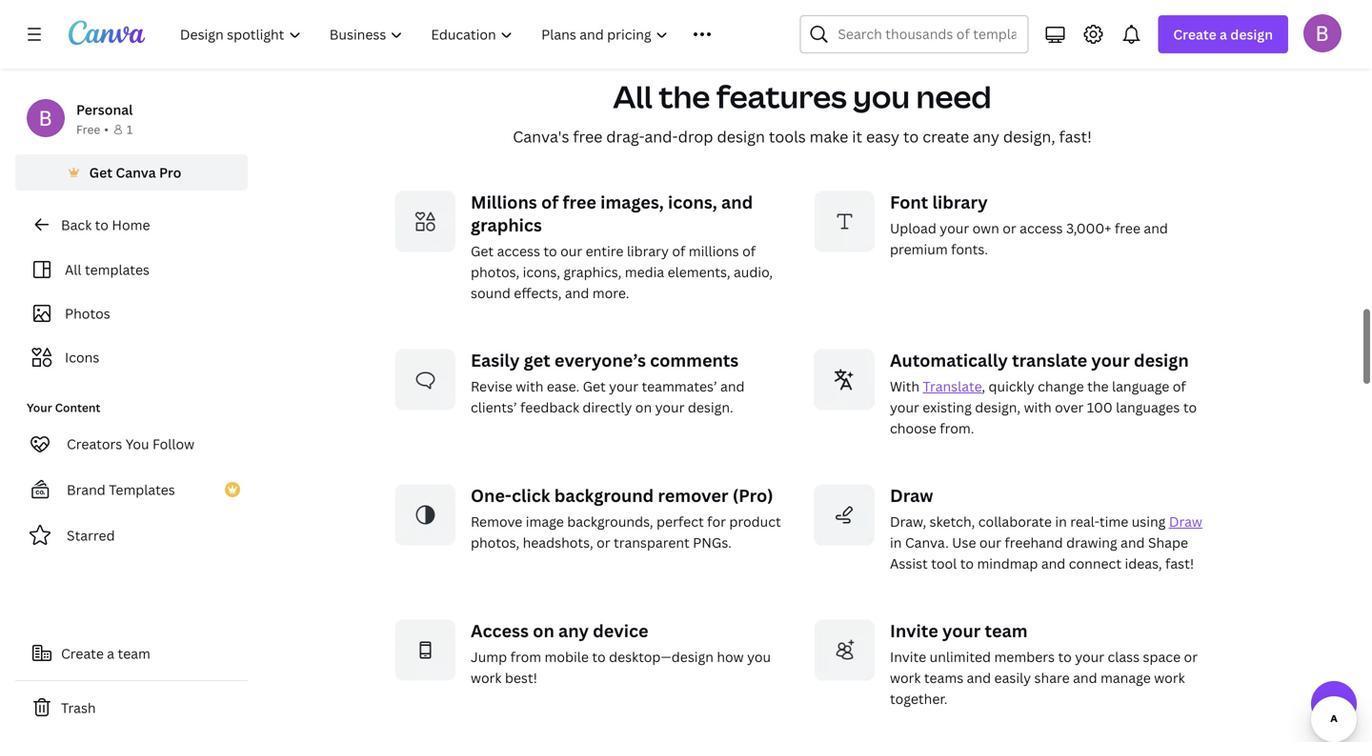 Task type: describe. For each thing, give the bounding box(es) containing it.
with
[[890, 377, 920, 395]]

directly
[[583, 398, 632, 416]]

brand
[[67, 481, 106, 499]]

templates
[[85, 261, 150, 279]]

, quickly change the language of your existing design, with over 100 languages to choose from.
[[890, 377, 1197, 437]]

from
[[511, 648, 542, 666]]

drag-
[[607, 126, 645, 147]]

templates
[[109, 481, 175, 499]]

drawing
[[1067, 534, 1118, 552]]

how
[[717, 648, 744, 666]]

0 vertical spatial draw
[[890, 484, 934, 507]]

all for templates
[[65, 261, 82, 279]]

1 horizontal spatial draw
[[1170, 513, 1203, 531]]

sound
[[471, 284, 511, 302]]

get
[[524, 349, 551, 372]]

free
[[76, 122, 100, 137]]

canva
[[116, 163, 156, 182]]

own
[[973, 219, 1000, 237]]

all templates link
[[27, 252, 236, 288]]

personal
[[76, 101, 133, 119]]

0 horizontal spatial in
[[890, 534, 902, 552]]

teams
[[925, 669, 964, 687]]

more.
[[593, 284, 630, 302]]

design inside dropdown button
[[1231, 25, 1274, 43]]

members
[[995, 648, 1055, 666]]

to inside millions of free images, icons, and graphics get access to our entire library of millions of photos, icons, graphics, media elements, audio, sound effects, and more.
[[544, 242, 557, 260]]

free •
[[76, 122, 109, 137]]

upload
[[890, 219, 937, 237]]

invite your team image
[[814, 620, 875, 681]]

3 work from the left
[[1155, 669, 1186, 687]]

click
[[512, 484, 551, 507]]

jump
[[471, 648, 507, 666]]

ideas,
[[1125, 555, 1163, 573]]

translate
[[923, 377, 982, 395]]

automatically translate your design image
[[814, 349, 875, 410]]

feedback
[[521, 398, 580, 416]]

back
[[61, 216, 92, 234]]

together.
[[890, 690, 948, 708]]

icons link
[[27, 339, 236, 376]]

easily
[[995, 669, 1032, 687]]

unlimited
[[930, 648, 991, 666]]

font
[[890, 190, 929, 214]]

all for the
[[613, 76, 653, 117]]

access inside font library upload your own or access 3,000+ free and premium fonts.
[[1020, 219, 1063, 237]]

manage
[[1101, 669, 1151, 687]]

invite your team invite unlimited members to your class space or work teams and easily share and manage work together.
[[890, 619, 1198, 708]]

existing
[[923, 398, 972, 416]]

your up directly
[[609, 377, 639, 395]]

on inside "access on any device jump from mobile to desktop—design how you work best!"
[[533, 619, 555, 643]]

image
[[526, 513, 564, 531]]

one-click background remover (pro) remove image backgrounds, perfect for product photos, headshots, or transparent pngs.
[[471, 484, 781, 552]]

your content
[[27, 400, 100, 416]]

to inside the all the features you need canva's free drag-and-drop design tools make it easy to create any design, fast!
[[904, 126, 919, 147]]

features
[[717, 76, 847, 117]]

pngs.
[[693, 534, 732, 552]]

everyone's
[[555, 349, 646, 372]]

you inside the all the features you need canva's free drag-and-drop design tools make it easy to create any design, fast!
[[853, 76, 910, 117]]

photos link
[[27, 296, 236, 332]]

mobile
[[545, 648, 589, 666]]

background
[[555, 484, 654, 507]]

work for invite
[[890, 669, 921, 687]]

headshots,
[[523, 534, 594, 552]]

free inside millions of free images, icons, and graphics get access to our entire library of millions of photos, icons, graphics, media elements, audio, sound effects, and more.
[[563, 190, 597, 214]]

or inside font library upload your own or access 3,000+ free and premium fonts.
[[1003, 219, 1017, 237]]

,
[[982, 377, 986, 395]]

tools
[[769, 126, 806, 147]]

your up "unlimited"
[[943, 619, 981, 643]]

canva.
[[905, 534, 949, 552]]

a for design
[[1220, 25, 1228, 43]]

access
[[471, 619, 529, 643]]

free inside the all the features you need canva's free drag-and-drop design tools make it easy to create any design, fast!
[[573, 126, 603, 147]]

team for a
[[118, 645, 151, 663]]

creators you follow
[[67, 435, 195, 453]]

choose
[[890, 419, 937, 437]]

create
[[923, 126, 970, 147]]

icons
[[65, 348, 99, 367]]

to inside , quickly change the language of your existing design, with over 100 languages to choose from.
[[1184, 398, 1197, 416]]

our inside millions of free images, icons, and graphics get access to our entire library of millions of photos, icons, graphics, media elements, audio, sound effects, and more.
[[561, 242, 583, 260]]

and up 'millions'
[[722, 190, 753, 214]]

comments
[[650, 349, 739, 372]]

follow
[[153, 435, 195, 453]]

revise
[[471, 377, 513, 395]]

make
[[810, 126, 849, 147]]

it
[[853, 126, 863, 147]]

get inside button
[[89, 163, 113, 182]]

3,000+
[[1067, 219, 1112, 237]]

back to home
[[61, 216, 150, 234]]

home
[[112, 216, 150, 234]]

real-
[[1071, 513, 1100, 531]]

over
[[1055, 398, 1084, 416]]

you
[[126, 435, 149, 453]]

need
[[917, 76, 992, 117]]

Search search field
[[838, 16, 1017, 52]]

languages
[[1116, 398, 1181, 416]]

mindmap
[[978, 555, 1039, 573]]

perfect
[[657, 513, 704, 531]]

clients'
[[471, 398, 517, 416]]

your
[[27, 400, 52, 416]]

transparent
[[614, 534, 690, 552]]

access on any device image
[[395, 620, 456, 681]]

create a team
[[61, 645, 151, 663]]

of right millions
[[541, 190, 559, 214]]

assist
[[890, 555, 928, 573]]

share
[[1035, 669, 1070, 687]]

1
[[127, 122, 133, 137]]

fonts.
[[951, 240, 988, 258]]

your inside , quickly change the language of your existing design, with over 100 languages to choose from.
[[890, 398, 920, 416]]

product
[[730, 513, 781, 531]]

100
[[1088, 398, 1113, 416]]

language
[[1113, 377, 1170, 395]]

create a design
[[1174, 25, 1274, 43]]

photos, inside one-click background remover (pro) remove image backgrounds, perfect for product photos, headshots, or transparent pngs.
[[471, 534, 520, 552]]

create for create a team
[[61, 645, 104, 663]]

get for millions
[[471, 242, 494, 260]]



Task type: locate. For each thing, give the bounding box(es) containing it.
the up 100
[[1088, 377, 1109, 395]]

design, right create
[[1004, 126, 1056, 147]]

design, inside , quickly change the language of your existing design, with over 100 languages to choose from.
[[975, 398, 1021, 416]]

2 vertical spatial free
[[1115, 219, 1141, 237]]

effects,
[[514, 284, 562, 302]]

2 work from the left
[[890, 669, 921, 687]]

on inside easily get everyone's comments revise with ease. get your teammates' and clients' feedback directly on your design.
[[636, 398, 652, 416]]

access left 3,000+
[[1020, 219, 1063, 237]]

0 vertical spatial team
[[985, 619, 1028, 643]]

your left class
[[1076, 648, 1105, 666]]

premium
[[890, 240, 948, 258]]

work for access
[[471, 669, 502, 687]]

0 horizontal spatial work
[[471, 669, 502, 687]]

0 vertical spatial on
[[636, 398, 652, 416]]

with translate
[[890, 377, 982, 395]]

0 horizontal spatial or
[[597, 534, 611, 552]]

1 vertical spatial the
[[1088, 377, 1109, 395]]

1 horizontal spatial our
[[980, 534, 1002, 552]]

fast! inside the all the features you need canva's free drag-and-drop design tools make it easy to create any design, fast!
[[1060, 126, 1092, 147]]

1 vertical spatial any
[[559, 619, 589, 643]]

team for your
[[985, 619, 1028, 643]]

you inside "access on any device jump from mobile to desktop—design how you work best!"
[[747, 648, 771, 666]]

•
[[104, 122, 109, 137]]

icons, up effects,
[[523, 263, 560, 281]]

1 horizontal spatial with
[[1024, 398, 1052, 416]]

get inside easily get everyone's comments revise with ease. get your teammates' and clients' feedback directly on your design.
[[583, 377, 606, 395]]

on up from
[[533, 619, 555, 643]]

get inside millions of free images, icons, and graphics get access to our entire library of millions of photos, icons, graphics, media elements, audio, sound effects, and more.
[[471, 242, 494, 260]]

our inside draw draw, sketch, collaborate in real-time using draw in canva. use our freehand drawing and shape assist tool to mindmap and connect ideas, fast!
[[980, 534, 1002, 552]]

of inside , quickly change the language of your existing design, with over 100 languages to choose from.
[[1173, 377, 1187, 395]]

shape
[[1149, 534, 1189, 552]]

a inside create a design dropdown button
[[1220, 25, 1228, 43]]

2 photos, from the top
[[471, 534, 520, 552]]

device
[[593, 619, 649, 643]]

invite up the teams
[[890, 648, 927, 666]]

free left images,
[[563, 190, 597, 214]]

icons, up 'millions'
[[668, 190, 718, 214]]

millions
[[689, 242, 739, 260]]

0 vertical spatial design
[[1231, 25, 1274, 43]]

team up trash link
[[118, 645, 151, 663]]

(pro)
[[733, 484, 774, 507]]

to inside invite your team invite unlimited members to your class space or work teams and easily share and manage work together.
[[1059, 648, 1072, 666]]

1 horizontal spatial the
[[1088, 377, 1109, 395]]

1 vertical spatial get
[[471, 242, 494, 260]]

fast!
[[1060, 126, 1092, 147], [1166, 555, 1195, 573]]

0 vertical spatial create
[[1174, 25, 1217, 43]]

1 vertical spatial on
[[533, 619, 555, 643]]

all inside 'link'
[[65, 261, 82, 279]]

remove
[[471, 513, 523, 531]]

0 vertical spatial a
[[1220, 25, 1228, 43]]

1 photos, from the top
[[471, 263, 520, 281]]

easily
[[471, 349, 520, 372]]

get for easily
[[583, 377, 606, 395]]

fast! down shape
[[1166, 555, 1195, 573]]

font library image
[[814, 191, 875, 252]]

draw up shape
[[1170, 513, 1203, 531]]

0 horizontal spatial access
[[497, 242, 540, 260]]

photos, inside millions of free images, icons, and graphics get access to our entire library of millions of photos, icons, graphics, media elements, audio, sound effects, and more.
[[471, 263, 520, 281]]

1 horizontal spatial work
[[890, 669, 921, 687]]

1 vertical spatial a
[[107, 645, 115, 663]]

1 horizontal spatial team
[[985, 619, 1028, 643]]

create a design button
[[1159, 15, 1289, 53]]

your down teammates'
[[655, 398, 685, 416]]

fast! inside draw draw, sketch, collaborate in real-time using draw in canva. use our freehand drawing and shape assist tool to mindmap and connect ideas, fast!
[[1166, 555, 1195, 573]]

library inside font library upload your own or access 3,000+ free and premium fonts.
[[933, 190, 988, 214]]

0 vertical spatial all
[[613, 76, 653, 117]]

trash
[[61, 699, 96, 717]]

any inside the all the features you need canva's free drag-and-drop design tools make it easy to create any design, fast!
[[973, 126, 1000, 147]]

collaborate
[[979, 513, 1052, 531]]

0 vertical spatial icons,
[[668, 190, 718, 214]]

0 horizontal spatial library
[[627, 242, 669, 260]]

top level navigation element
[[168, 15, 754, 53], [168, 15, 754, 53]]

1 horizontal spatial on
[[636, 398, 652, 416]]

millions of free images, icons, and graphics image
[[395, 191, 456, 252]]

or
[[1003, 219, 1017, 237], [597, 534, 611, 552], [1185, 648, 1198, 666]]

icons,
[[668, 190, 718, 214], [523, 263, 560, 281]]

all inside the all the features you need canva's free drag-and-drop design tools make it easy to create any design, fast!
[[613, 76, 653, 117]]

design inside the all the features you need canva's free drag-and-drop design tools make it easy to create any design, fast!
[[717, 126, 765, 147]]

1 horizontal spatial icons,
[[668, 190, 718, 214]]

0 horizontal spatial create
[[61, 645, 104, 663]]

time
[[1100, 513, 1129, 531]]

0 horizontal spatial on
[[533, 619, 555, 643]]

in down the draw, in the bottom of the page
[[890, 534, 902, 552]]

1 horizontal spatial design
[[1134, 349, 1189, 372]]

and up ideas,
[[1121, 534, 1145, 552]]

None search field
[[800, 15, 1029, 53]]

0 vertical spatial the
[[659, 76, 711, 117]]

0 vertical spatial or
[[1003, 219, 1017, 237]]

font library upload your own or access 3,000+ free and premium fonts.
[[890, 190, 1169, 258]]

and down freehand
[[1042, 555, 1066, 573]]

space
[[1144, 648, 1181, 666]]

translate
[[1012, 349, 1088, 372]]

to inside draw draw, sketch, collaborate in real-time using draw in canva. use our freehand drawing and shape assist tool to mindmap and connect ideas, fast!
[[961, 555, 974, 573]]

the inside the all the features you need canva's free drag-and-drop design tools make it easy to create any design, fast!
[[659, 76, 711, 117]]

with down 'get'
[[516, 377, 544, 395]]

2 vertical spatial get
[[583, 377, 606, 395]]

bob builder image
[[1304, 14, 1342, 52]]

1 vertical spatial design
[[717, 126, 765, 147]]

0 horizontal spatial you
[[747, 648, 771, 666]]

with inside easily get everyone's comments revise with ease. get your teammates' and clients' feedback directly on your design.
[[516, 377, 544, 395]]

2 vertical spatial design
[[1134, 349, 1189, 372]]

best!
[[505, 669, 538, 687]]

and-
[[645, 126, 678, 147]]

in left real-
[[1056, 513, 1067, 531]]

easy
[[867, 126, 900, 147]]

translate link
[[923, 377, 982, 395]]

draw up the draw, in the bottom of the page
[[890, 484, 934, 507]]

you
[[853, 76, 910, 117], [747, 648, 771, 666]]

2 horizontal spatial design
[[1231, 25, 1274, 43]]

millions of free images, icons, and graphics get access to our entire library of millions of photos, icons, graphics, media elements, audio, sound effects, and more.
[[471, 190, 773, 302]]

our
[[561, 242, 583, 260], [980, 534, 1002, 552]]

any up "mobile"
[[559, 619, 589, 643]]

class
[[1108, 648, 1140, 666]]

graphics,
[[564, 263, 622, 281]]

photos
[[65, 305, 110, 323]]

1 vertical spatial or
[[597, 534, 611, 552]]

any inside "access on any device jump from mobile to desktop—design how you work best!"
[[559, 619, 589, 643]]

2 horizontal spatial or
[[1185, 648, 1198, 666]]

your up 'language'
[[1092, 349, 1130, 372]]

1 horizontal spatial library
[[933, 190, 988, 214]]

a for team
[[107, 645, 115, 663]]

with down the change on the right of the page
[[1024, 398, 1052, 416]]

0 vertical spatial our
[[561, 242, 583, 260]]

to
[[904, 126, 919, 147], [95, 216, 109, 234], [544, 242, 557, 260], [1184, 398, 1197, 416], [961, 555, 974, 573], [592, 648, 606, 666], [1059, 648, 1072, 666]]

1 horizontal spatial or
[[1003, 219, 1017, 237]]

create a team button
[[15, 635, 248, 673]]

automatically translate your design
[[890, 349, 1189, 372]]

all up "drag-" at the left top of page
[[613, 76, 653, 117]]

connect
[[1069, 555, 1122, 573]]

creators you follow link
[[15, 425, 248, 463]]

0 horizontal spatial a
[[107, 645, 115, 663]]

of up elements,
[[672, 242, 686, 260]]

1 vertical spatial photos,
[[471, 534, 520, 552]]

millions
[[471, 190, 537, 214]]

free inside font library upload your own or access 3,000+ free and premium fonts.
[[1115, 219, 1141, 237]]

0 horizontal spatial design
[[717, 126, 765, 147]]

and up design.
[[721, 377, 745, 395]]

backgrounds,
[[567, 513, 654, 531]]

0 vertical spatial any
[[973, 126, 1000, 147]]

work inside "access on any device jump from mobile to desktop—design how you work best!"
[[471, 669, 502, 687]]

use
[[953, 534, 977, 552]]

teammates'
[[642, 377, 717, 395]]

invite up "unlimited"
[[890, 619, 939, 643]]

1 vertical spatial icons,
[[523, 263, 560, 281]]

1 invite from the top
[[890, 619, 939, 643]]

0 horizontal spatial with
[[516, 377, 544, 395]]

quickly
[[989, 377, 1035, 395]]

0 vertical spatial library
[[933, 190, 988, 214]]

1 horizontal spatial in
[[1056, 513, 1067, 531]]

0 vertical spatial fast!
[[1060, 126, 1092, 147]]

or inside one-click background remover (pro) remove image backgrounds, perfect for product photos, headshots, or transparent pngs.
[[597, 534, 611, 552]]

remover
[[658, 484, 729, 507]]

team inside 'button'
[[118, 645, 151, 663]]

your down with
[[890, 398, 920, 416]]

team up the 'members'
[[985, 619, 1028, 643]]

team inside invite your team invite unlimited members to your class space or work teams and easily share and manage work together.
[[985, 619, 1028, 643]]

0 vertical spatial free
[[573, 126, 603, 147]]

work down space
[[1155, 669, 1186, 687]]

0 horizontal spatial any
[[559, 619, 589, 643]]

free right 3,000+
[[1115, 219, 1141, 237]]

0 horizontal spatial our
[[561, 242, 583, 260]]

1 vertical spatial create
[[61, 645, 104, 663]]

and right 3,000+
[[1144, 219, 1169, 237]]

fast! up 3,000+
[[1060, 126, 1092, 147]]

0 horizontal spatial all
[[65, 261, 82, 279]]

invite
[[890, 619, 939, 643], [890, 648, 927, 666]]

1 vertical spatial invite
[[890, 648, 927, 666]]

1 horizontal spatial access
[[1020, 219, 1063, 237]]

of up languages
[[1173, 377, 1187, 395]]

and inside easily get everyone's comments revise with ease. get your teammates' and clients' feedback directly on your design.
[[721, 377, 745, 395]]

design, inside the all the features you need canva's free drag-and-drop design tools make it easy to create any design, fast!
[[1004, 126, 1056, 147]]

the up drop
[[659, 76, 711, 117]]

for
[[707, 513, 726, 531]]

1 horizontal spatial any
[[973, 126, 1000, 147]]

work
[[471, 669, 502, 687], [890, 669, 921, 687], [1155, 669, 1186, 687]]

design up 'language'
[[1134, 349, 1189, 372]]

or right own
[[1003, 219, 1017, 237]]

create inside 'button'
[[61, 645, 104, 663]]

free
[[573, 126, 603, 147], [563, 190, 597, 214], [1115, 219, 1141, 237]]

and right the share at bottom
[[1074, 669, 1098, 687]]

0 horizontal spatial team
[[118, 645, 151, 663]]

get left the canva
[[89, 163, 113, 182]]

photos, down remove
[[471, 534, 520, 552]]

1 vertical spatial in
[[890, 534, 902, 552]]

1 vertical spatial fast!
[[1166, 555, 1195, 573]]

1 vertical spatial free
[[563, 190, 597, 214]]

one-click background remover (pro) image
[[395, 485, 456, 546]]

content
[[55, 400, 100, 416]]

0 vertical spatial get
[[89, 163, 113, 182]]

1 horizontal spatial get
[[471, 242, 494, 260]]

access down graphics
[[497, 242, 540, 260]]

0 horizontal spatial draw
[[890, 484, 934, 507]]

get
[[89, 163, 113, 182], [471, 242, 494, 260], [583, 377, 606, 395]]

access inside millions of free images, icons, and graphics get access to our entire library of millions of photos, icons, graphics, media elements, audio, sound effects, and more.
[[497, 242, 540, 260]]

1 vertical spatial library
[[627, 242, 669, 260]]

0 vertical spatial in
[[1056, 513, 1067, 531]]

0 horizontal spatial the
[[659, 76, 711, 117]]

draw image
[[814, 485, 875, 546]]

2 horizontal spatial work
[[1155, 669, 1186, 687]]

you right how
[[747, 648, 771, 666]]

2 invite from the top
[[890, 648, 927, 666]]

1 horizontal spatial all
[[613, 76, 653, 117]]

work down jump
[[471, 669, 502, 687]]

access on any device jump from mobile to desktop—design how you work best!
[[471, 619, 771, 687]]

get up directly
[[583, 377, 606, 395]]

design
[[1231, 25, 1274, 43], [717, 126, 765, 147], [1134, 349, 1189, 372]]

back to home link
[[15, 206, 248, 244]]

1 horizontal spatial create
[[1174, 25, 1217, 43]]

or inside invite your team invite unlimited members to your class space or work teams and easily share and manage work together.
[[1185, 648, 1198, 666]]

freehand
[[1005, 534, 1064, 552]]

using
[[1132, 513, 1166, 531]]

to right languages
[[1184, 398, 1197, 416]]

to down "use"
[[961, 555, 974, 573]]

or down backgrounds,
[[597, 534, 611, 552]]

1 vertical spatial you
[[747, 648, 771, 666]]

you up easy
[[853, 76, 910, 117]]

to up effects,
[[544, 242, 557, 260]]

your inside font library upload your own or access 3,000+ free and premium fonts.
[[940, 219, 970, 237]]

1 vertical spatial all
[[65, 261, 82, 279]]

ease.
[[547, 377, 580, 395]]

and inside font library upload your own or access 3,000+ free and premium fonts.
[[1144, 219, 1169, 237]]

all left templates
[[65, 261, 82, 279]]

draw,
[[890, 513, 927, 531]]

library up media
[[627, 242, 669, 260]]

create for create a design
[[1174, 25, 1217, 43]]

0 vertical spatial invite
[[890, 619, 939, 643]]

our up 'graphics,'
[[561, 242, 583, 260]]

1 vertical spatial draw
[[1170, 513, 1203, 531]]

on
[[636, 398, 652, 416], [533, 619, 555, 643]]

1 horizontal spatial fast!
[[1166, 555, 1195, 573]]

2 horizontal spatial get
[[583, 377, 606, 395]]

1 horizontal spatial you
[[853, 76, 910, 117]]

a inside create a team 'button'
[[107, 645, 115, 663]]

0 horizontal spatial fast!
[[1060, 126, 1092, 147]]

1 horizontal spatial a
[[1220, 25, 1228, 43]]

and down 'graphics,'
[[565, 284, 589, 302]]

design.
[[688, 398, 734, 416]]

work up together. at the right of the page
[[890, 669, 921, 687]]

or right space
[[1185, 648, 1198, 666]]

with inside , quickly change the language of your existing design, with over 100 languages to choose from.
[[1024, 398, 1052, 416]]

0 horizontal spatial get
[[89, 163, 113, 182]]

drop
[[678, 126, 714, 147]]

all templates
[[65, 261, 150, 279]]

1 work from the left
[[471, 669, 502, 687]]

get down graphics
[[471, 242, 494, 260]]

1 vertical spatial design,
[[975, 398, 1021, 416]]

the inside , quickly change the language of your existing design, with over 100 languages to choose from.
[[1088, 377, 1109, 395]]

on right directly
[[636, 398, 652, 416]]

0 vertical spatial with
[[516, 377, 544, 395]]

your up fonts. at the top
[[940, 219, 970, 237]]

design left bob builder "icon"
[[1231, 25, 1274, 43]]

canva's
[[513, 126, 570, 147]]

1 vertical spatial team
[[118, 645, 151, 663]]

easily get everyone's comments image
[[395, 349, 456, 410]]

photos, up sound
[[471, 263, 520, 281]]

library up own
[[933, 190, 988, 214]]

library inside millions of free images, icons, and graphics get access to our entire library of millions of photos, icons, graphics, media elements, audio, sound effects, and more.
[[627, 242, 669, 260]]

of
[[541, 190, 559, 214], [672, 242, 686, 260], [743, 242, 756, 260], [1173, 377, 1187, 395]]

1 vertical spatial access
[[497, 242, 540, 260]]

to right "mobile"
[[592, 648, 606, 666]]

to right back
[[95, 216, 109, 234]]

0 vertical spatial design,
[[1004, 126, 1056, 147]]

to up the share at bottom
[[1059, 648, 1072, 666]]

1 vertical spatial our
[[980, 534, 1002, 552]]

0 vertical spatial access
[[1020, 219, 1063, 237]]

and down "unlimited"
[[967, 669, 992, 687]]

to right easy
[[904, 126, 919, 147]]

0 vertical spatial you
[[853, 76, 910, 117]]

graphics
[[471, 213, 542, 237]]

trash link
[[15, 689, 248, 727]]

pro
[[159, 163, 181, 182]]

free left "drag-" at the left top of page
[[573, 126, 603, 147]]

0 vertical spatial photos,
[[471, 263, 520, 281]]

0 horizontal spatial icons,
[[523, 263, 560, 281]]

to inside "access on any device jump from mobile to desktop—design how you work best!"
[[592, 648, 606, 666]]

create inside dropdown button
[[1174, 25, 1217, 43]]

draw draw, sketch, collaborate in real-time using draw in canva. use our freehand drawing and shape assist tool to mindmap and connect ideas, fast!
[[890, 484, 1203, 573]]

any right create
[[973, 126, 1000, 147]]

creators
[[67, 435, 122, 453]]

of up audio,
[[743, 242, 756, 260]]

design, down quickly
[[975, 398, 1021, 416]]

2 vertical spatial or
[[1185, 648, 1198, 666]]

design right drop
[[717, 126, 765, 147]]

and
[[722, 190, 753, 214], [1144, 219, 1169, 237], [565, 284, 589, 302], [721, 377, 745, 395], [1121, 534, 1145, 552], [1042, 555, 1066, 573], [967, 669, 992, 687], [1074, 669, 1098, 687]]

our right "use"
[[980, 534, 1002, 552]]

one-
[[471, 484, 512, 507]]

all
[[613, 76, 653, 117], [65, 261, 82, 279]]

brand templates
[[67, 481, 175, 499]]

1 vertical spatial with
[[1024, 398, 1052, 416]]

starred
[[67, 527, 115, 545]]



Task type: vqa. For each thing, say whether or not it's contained in the screenshot.


